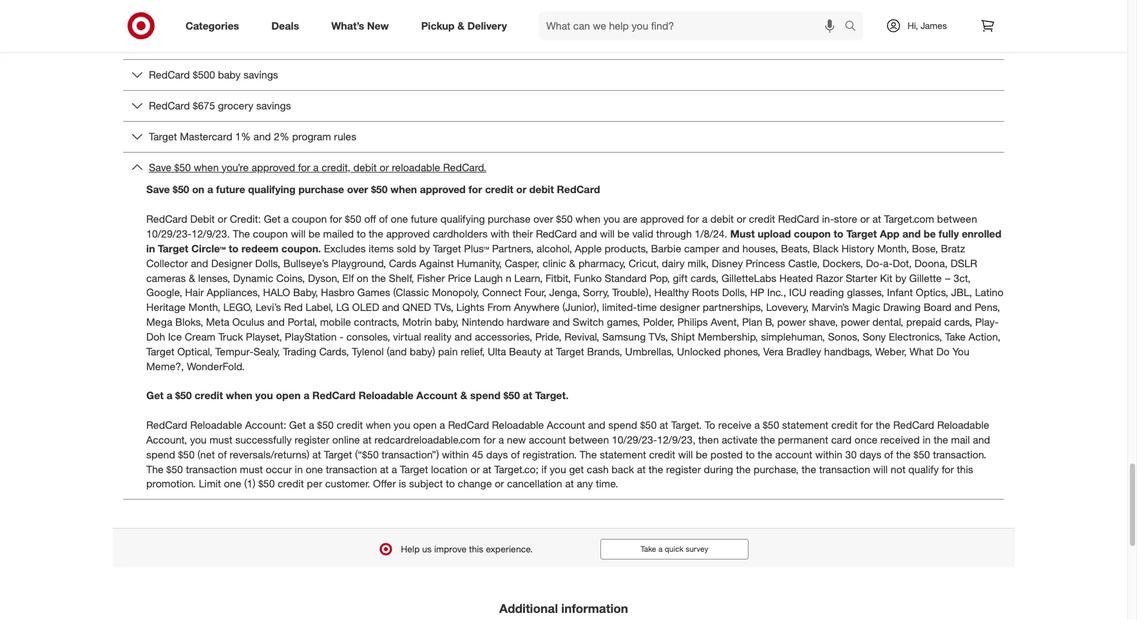 Task type: vqa. For each thing, say whether or not it's contained in the screenshot.
the "for" to the left
no



Task type: describe. For each thing, give the bounding box(es) containing it.
savings for redcard $675 grocery savings
[[256, 99, 291, 112]]

will left the not
[[873, 463, 888, 476]]

be up the coupon.
[[308, 227, 320, 240]]

& right the clinic
[[569, 257, 576, 270]]

0 horizontal spatial get
[[146, 389, 164, 402]]

when inside redcard debit or credit: get a coupon for $50 off of one future qualifying purchase over $50 when you are approved for a debit or credit redcard in-store or at target.com between 10/29/23-12/9/23. the coupon will be mailed to the approved cardholders with their redcard and will be valid through 1/8/24.
[[576, 213, 601, 226]]

account inside "redcard reloadable account: get a $50 credit when you open a redcard reloadable account and spend $50 at target. to receive a $50 statement credit for the redcard reloadable account, you must successfully register online at redcardreloadable.com for a new account between 10/29/23-12/9/23, then activate the permanent card once received in the mail and spend $50 (net of reversals/returns) at target ("$50 transaction") within 45 days of registration. the statement credit will be posted to the account within 30 days of the $50 transaction. the $50 transaction must occur in one transaction at a target location or at target.co; if you get cash back at the register during the purchase, the transaction will not qualify for this promotion. limit one (1) $50 credit per customer. offer is subject to change or cancellation at any time."
[[547, 419, 585, 432]]

1 horizontal spatial coupon
[[292, 213, 327, 226]]

reversals/returns)
[[230, 448, 309, 461]]

categories link
[[175, 12, 255, 40]]

dynamic
[[233, 272, 273, 285]]

& up hair at the left of page
[[189, 272, 195, 285]]

at up '("$50'
[[363, 434, 372, 446]]

for inside 'dropdown button'
[[298, 161, 310, 174]]

2 vertical spatial in
[[295, 463, 303, 476]]

2 within from the left
[[815, 448, 843, 461]]

0 horizontal spatial on
[[192, 183, 204, 196]]

doona,
[[915, 257, 948, 270]]

when inside "redcard reloadable account: get a $50 credit when you open a redcard reloadable account and spend $50 at target. to receive a $50 statement credit for the redcard reloadable account, you must successfully register online at redcardreloadable.com for a new account between 10/29/23-12/9/23, then activate the permanent card once received in the mail and spend $50 (net of reversals/returns) at target ("$50 transaction") within 45 days of registration. the statement credit will be posted to the account within 30 days of the $50 transaction. the $50 transaction must occur in one transaction at a target location or at target.co; if you get cash back at the register during the purchase, the transaction will not qualify for this promotion. limit one (1) $50 credit per customer. offer is subject to change or cancellation at any time."
[[366, 419, 391, 432]]

mastercard
[[180, 130, 232, 143]]

bose,
[[912, 242, 938, 255]]

reloadable up (net
[[190, 419, 242, 432]]

(net
[[198, 448, 215, 461]]

1 vertical spatial account
[[775, 448, 813, 461]]

reloadable down the (and
[[359, 389, 414, 402]]

and up pride,
[[553, 316, 570, 329]]

to down activate
[[746, 448, 755, 461]]

the up received
[[876, 419, 891, 432]]

the inside excludes items sold by target plus™ partners, alcohol, apple products, barbie camper and houses, beats, black history month, bose, bratz collector and designer dolls, bullseye's playground, cards against humanity, casper, clinic & pharmacy, cricut, dairy milk, disney princess castle, dockers, do-a-dot, doona, dslr cameras & lenses, dynamic coins, dyson, elf on the shelf, fisher price laugh n learn, fitbit, funko standard pop, gift cards, gillettelabs heated razor starter kit by gillette – 3ct, google, hair appliances, halo baby, hasbro games (classic monopoly, connect four, jenga, sorry, trouble), healthy roots dolls, hp inc., icu reading glasses, infant optics, jbl, latino heritage month, lego, levi's red label, lg oled and qned tvs, lights from anywhere (junior), limited-time designer partnerships, lovevery, marvin's magic drawing board and pens, mega bloks, meta oculus and portal, mobile contracts, motrin baby, nintendo hardware and switch games, polder, philips avent, plan b, power shave, power dental, prepaid cards, play- doh ice cream truck playset, playstation - consoles, virtual reality and accessories, pride, revival, samsung tvs, shipt membership, simplehuman, sonos, sony electronics, take action, target optical, tempur-sealy, trading cards, tylenol (and baby) pain relief, ulta beauty at target brands, umbrellas, unlocked phones, vera bradley handbags, weber, what do you meme?, wonderfold.
[[371, 272, 386, 285]]

you inside redcard debit or credit: get a coupon for $50 off of one future qualifying purchase over $50 when you are approved for a debit or credit redcard in-store or at target.com between 10/29/23-12/9/23. the coupon will be mailed to the approved cardholders with their redcard and will be valid through 1/8/24.
[[604, 213, 620, 226]]

0 vertical spatial account
[[416, 389, 457, 402]]

credit down wonderfold.
[[195, 389, 223, 402]]

mail
[[951, 434, 970, 446]]

deals
[[271, 19, 299, 32]]

you right 'if' on the left
[[550, 463, 566, 476]]

philips
[[678, 316, 708, 329]]

redcard debit or credit: get a coupon for $50 off of one future qualifying purchase over $50 when you are approved for a debit or credit redcard in-store or at target.com between 10/29/23-12/9/23. the coupon will be mailed to the approved cardholders with their redcard and will be valid through 1/8/24.
[[146, 213, 977, 240]]

marvin's
[[812, 301, 849, 314]]

of inside redcard debit or credit: get a coupon for $50 off of one future qualifying purchase over $50 when you are approved for a debit or credit redcard in-store or at target.com between 10/29/23-12/9/23. the coupon will be mailed to the approved cardholders with their redcard and will be valid through 1/8/24.
[[379, 213, 388, 226]]

the left mail in the right of the page
[[934, 434, 948, 446]]

one inside redcard debit or credit: get a coupon for $50 off of one future qualifying purchase over $50 when you are approved for a debit or credit redcard in-store or at target.com between 10/29/23-12/9/23. the coupon will be mailed to the approved cardholders with their redcard and will be valid through 1/8/24.
[[391, 213, 408, 226]]

0 horizontal spatial coupon
[[253, 227, 288, 240]]

cards,
[[319, 345, 349, 358]]

1 horizontal spatial debit
[[529, 183, 554, 196]]

target down doh
[[146, 345, 174, 358]]

at up per
[[312, 448, 321, 461]]

accessories,
[[475, 331, 532, 343]]

0 vertical spatial tvs,
[[434, 301, 454, 314]]

of up the not
[[884, 448, 893, 461]]

1 power from the left
[[777, 316, 806, 329]]

the down posted
[[736, 463, 751, 476]]

what
[[910, 345, 934, 358]]

at up 12/9/23,
[[660, 419, 668, 432]]

$675
[[193, 99, 215, 112]]

purchase inside redcard debit or credit: get a coupon for $50 off of one future qualifying purchase over $50 when you are approved for a debit or credit redcard in-store or at target.com between 10/29/23-12/9/23. the coupon will be mailed to the approved cardholders with their redcard and will be valid through 1/8/24.
[[488, 213, 531, 226]]

and inside dropdown button
[[254, 130, 271, 143]]

black
[[813, 242, 839, 255]]

dot,
[[893, 257, 912, 270]]

1 vertical spatial spend
[[608, 419, 637, 432]]

1 horizontal spatial register
[[666, 463, 701, 476]]

or up change
[[471, 463, 480, 476]]

0 horizontal spatial statement
[[600, 448, 646, 461]]

lenses,
[[198, 272, 230, 285]]

for down redcard.
[[469, 183, 482, 196]]

to down the store
[[834, 227, 844, 240]]

hp
[[750, 286, 764, 299]]

approved down redcard.
[[420, 183, 466, 196]]

2 power from the left
[[841, 316, 870, 329]]

future inside redcard debit or credit: get a coupon for $50 off of one future qualifying purchase over $50 when you are approved for a debit or credit redcard in-store or at target.com between 10/29/23-12/9/23. the coupon will be mailed to the approved cardholders with their redcard and will be valid through 1/8/24.
[[411, 213, 438, 226]]

1 days from the left
[[486, 448, 508, 461]]

trading
[[283, 345, 316, 358]]

bloks,
[[175, 316, 203, 329]]

1 transaction from the left
[[186, 463, 237, 476]]

and inside must upload coupon to target app and be fully enrolled in target circle™ to redeem coupon.
[[903, 227, 921, 240]]

weber,
[[875, 345, 907, 358]]

credit up the online
[[337, 419, 363, 432]]

prepaid
[[906, 316, 942, 329]]

redcard down save $50 when you're approved for a credit, debit or reloadable redcard. 'dropdown button'
[[557, 183, 600, 196]]

target down transaction")
[[400, 463, 428, 476]]

or down target.co;
[[495, 478, 504, 491]]

oled
[[352, 301, 379, 314]]

of right (net
[[218, 448, 227, 461]]

is
[[399, 478, 406, 491]]

received
[[880, 434, 920, 446]]

a up the 1/8/24.
[[702, 213, 708, 226]]

magic
[[852, 301, 880, 314]]

clinic
[[543, 257, 566, 270]]

wonderfold.
[[187, 360, 245, 373]]

a down the meme?,
[[167, 389, 172, 402]]

ice
[[168, 331, 182, 343]]

lovevery,
[[766, 301, 809, 314]]

reloadable up mail in the right of the page
[[937, 419, 989, 432]]

& inside pickup & delivery link
[[458, 19, 465, 32]]

0 vertical spatial qualifying
[[248, 183, 296, 196]]

us
[[422, 544, 432, 555]]

at up offer at the left bottom of page
[[380, 463, 389, 476]]

be up products,
[[618, 227, 630, 240]]

plan
[[742, 316, 762, 329]]

redcard down "cards," on the left bottom of the page
[[312, 389, 356, 402]]

redeem
[[241, 242, 279, 255]]

0 horizontal spatial by
[[419, 242, 430, 255]]

will up the coupon.
[[291, 227, 306, 240]]

motrin
[[402, 316, 432, 329]]

permanent
[[778, 434, 829, 446]]

and down levi's
[[267, 316, 285, 329]]

alcohol,
[[537, 242, 572, 255]]

redcard inside dropdown button
[[149, 99, 190, 112]]

approved up through
[[640, 213, 684, 226]]

a-
[[883, 257, 893, 270]]

credit up the card
[[832, 419, 858, 432]]

must
[[730, 227, 755, 240]]

0 horizontal spatial open
[[276, 389, 301, 402]]

cards
[[389, 257, 417, 270]]

to up designer
[[229, 242, 239, 255]]

four,
[[524, 286, 547, 299]]

registration.
[[523, 448, 577, 461]]

bullseye's
[[283, 257, 329, 270]]

occur
[[266, 463, 292, 476]]

save for save $50 on a future qualifying purchase over $50 when approved for credit or debit redcard
[[146, 183, 170, 196]]

approved up sold
[[386, 227, 430, 240]]

debit inside redcard debit or credit: get a coupon for $50 off of one future qualifying purchase over $50 when you are approved for a debit or credit redcard in-store or at target.com between 10/29/23-12/9/23. the coupon will be mailed to the approved cardholders with their redcard and will be valid through 1/8/24.
[[711, 213, 734, 226]]

new
[[507, 434, 526, 446]]

save $50 on a future qualifying purchase over $50 when approved for credit or debit redcard
[[146, 183, 600, 196]]

for up mailed
[[330, 213, 342, 226]]

for up 45
[[483, 434, 496, 446]]

1 vertical spatial the
[[580, 448, 597, 461]]

lights
[[456, 301, 485, 314]]

a right account:
[[309, 419, 314, 432]]

playset,
[[246, 331, 282, 343]]

cameras
[[146, 272, 186, 285]]

time.
[[596, 478, 618, 491]]

save for save $50 when you're approved for a credit, debit or reloadable redcard.
[[149, 161, 171, 174]]

the right activate
[[761, 434, 775, 446]]

off
[[364, 213, 376, 226]]

cancellation
[[507, 478, 562, 491]]

redcard up 45
[[448, 419, 489, 432]]

at left any
[[565, 478, 574, 491]]

pop,
[[650, 272, 670, 285]]

qualify
[[909, 463, 939, 476]]

a right the receive
[[754, 419, 760, 432]]

the down permanent
[[802, 463, 816, 476]]

get
[[569, 463, 584, 476]]

credit down redcard.
[[485, 183, 513, 196]]

the down received
[[896, 448, 911, 461]]

and up cash
[[588, 419, 606, 432]]

when down the reloadable
[[391, 183, 417, 196]]

or right the store
[[860, 213, 870, 226]]

program
[[292, 130, 331, 143]]

you're
[[222, 161, 249, 174]]

target. inside "redcard reloadable account: get a $50 credit when you open a redcard reloadable account and spend $50 at target. to receive a $50 statement credit for the redcard reloadable account, you must successfully register online at redcardreloadable.com for a new account between 10/29/23-12/9/23, then activate the permanent card once received in the mail and spend $50 (net of reversals/returns) at target ("$50 transaction") within 45 days of registration. the statement credit will be posted to the account within 30 days of the $50 transaction. the $50 transaction must occur in one transaction at a target location or at target.co; if you get cash back at the register during the purchase, the transaction will not qualify for this promotion. limit one (1) $50 credit per customer. offer is subject to change or cancellation at any time."
[[671, 419, 702, 432]]

jenga,
[[549, 286, 580, 299]]

infant
[[887, 286, 913, 299]]

target up history
[[847, 227, 877, 240]]

credit down 12/9/23,
[[649, 448, 676, 461]]

designer
[[211, 257, 252, 270]]

with
[[491, 227, 510, 240]]

0 horizontal spatial one
[[224, 478, 241, 491]]

help us improve this experience.
[[401, 544, 533, 555]]

you up redcardreloadable.com
[[394, 419, 410, 432]]

optics,
[[916, 286, 949, 299]]

you up (net
[[190, 434, 207, 446]]

2%
[[274, 130, 289, 143]]

handbags,
[[824, 345, 873, 358]]

redcard $500 baby savings
[[149, 68, 278, 81]]

redcard up account, on the left bottom of the page
[[146, 419, 187, 432]]

and down circle™
[[191, 257, 208, 270]]

credit:
[[230, 213, 261, 226]]

over inside redcard debit or credit: get a coupon for $50 off of one future qualifying purchase over $50 when you are approved for a debit or credit redcard in-store or at target.com between 10/29/23-12/9/23. the coupon will be mailed to the approved cardholders with their redcard and will be valid through 1/8/24.
[[534, 213, 553, 226]]

activate
[[722, 434, 758, 446]]

razor
[[816, 272, 843, 285]]

and down jbl,
[[955, 301, 972, 314]]

(classic
[[393, 286, 429, 299]]

1 horizontal spatial cards,
[[944, 316, 973, 329]]

for up the 1/8/24.
[[687, 213, 699, 226]]

what's
[[331, 19, 364, 32]]

credit down occur
[[278, 478, 304, 491]]

beats,
[[781, 242, 810, 255]]

a up redcardreloadable.com
[[440, 419, 445, 432]]

0 horizontal spatial over
[[347, 183, 368, 196]]

credit,
[[322, 161, 351, 174]]

and up relief, at the bottom
[[455, 331, 472, 343]]

at inside redcard debit or credit: get a coupon for $50 off of one future qualifying purchase over $50 when you are approved for a debit or credit redcard in-store or at target.com between 10/29/23-12/9/23. the coupon will be mailed to the approved cardholders with their redcard and will be valid through 1/8/24.
[[873, 213, 881, 226]]

shave,
[[809, 316, 838, 329]]

to
[[705, 419, 715, 432]]

target up collector
[[158, 242, 188, 255]]

icu
[[789, 286, 807, 299]]

kit
[[880, 272, 893, 285]]

2 transaction from the left
[[326, 463, 377, 476]]

3 transaction from the left
[[819, 463, 870, 476]]

sorry,
[[583, 286, 609, 299]]

starter
[[846, 272, 877, 285]]

and up disney
[[722, 242, 740, 255]]

of down new
[[511, 448, 520, 461]]

1 horizontal spatial tvs,
[[649, 331, 668, 343]]

apple
[[575, 242, 602, 255]]

target down revival,
[[556, 345, 584, 358]]

for up once
[[861, 419, 873, 432]]

at right back
[[637, 463, 646, 476]]

approved inside 'dropdown button'
[[252, 161, 295, 174]]

the right back
[[649, 463, 663, 476]]

laugh
[[474, 272, 503, 285]]

hair
[[185, 286, 204, 299]]

time
[[637, 301, 657, 314]]

and up contracts,
[[382, 301, 400, 314]]

items
[[369, 242, 394, 255]]

redcard up received
[[893, 419, 935, 432]]

redcard left debit
[[146, 213, 187, 226]]

3ct,
[[954, 272, 971, 285]]

1 horizontal spatial must
[[240, 463, 263, 476]]

0 horizontal spatial purchase
[[299, 183, 344, 196]]



Task type: locate. For each thing, give the bounding box(es) containing it.
0 vertical spatial debit
[[353, 161, 377, 174]]

1 horizontal spatial the
[[233, 227, 250, 240]]

get inside "redcard reloadable account: get a $50 credit when you open a redcard reloadable account and spend $50 at target. to receive a $50 statement credit for the redcard reloadable account, you must successfully register online at redcardreloadable.com for a new account between 10/29/23-12/9/23, then activate the permanent card once received in the mail and spend $50 (net of reversals/returns) at target ("$50 transaction") within 45 days of registration. the statement credit will be posted to the account within 30 days of the $50 transaction. the $50 transaction must occur in one transaction at a target location or at target.co; if you get cash back at the register during the purchase, the transaction will not qualify for this promotion. limit one (1) $50 credit per customer. offer is subject to change or cancellation at any time."
[[289, 419, 306, 432]]

1 within from the left
[[442, 448, 469, 461]]

0 horizontal spatial debit
[[353, 161, 377, 174]]

1 vertical spatial future
[[411, 213, 438, 226]]

credit up upload
[[749, 213, 775, 226]]

target inside dropdown button
[[149, 130, 177, 143]]

–
[[945, 272, 951, 285]]

0 horizontal spatial power
[[777, 316, 806, 329]]

account
[[416, 389, 457, 402], [547, 419, 585, 432]]

or up their
[[516, 183, 527, 196]]

collector
[[146, 257, 188, 270]]

and right mail in the right of the page
[[973, 434, 990, 446]]

in right occur
[[295, 463, 303, 476]]

quick
[[665, 545, 684, 554]]

0 vertical spatial one
[[391, 213, 408, 226]]

1 vertical spatial dolls,
[[722, 286, 747, 299]]

a up the coupon.
[[283, 213, 289, 226]]

to down off
[[357, 227, 366, 240]]

hi,
[[908, 20, 918, 31]]

what's new link
[[320, 12, 405, 40]]

$50 inside 'dropdown button'
[[174, 161, 191, 174]]

google,
[[146, 286, 182, 299]]

1 vertical spatial month,
[[189, 301, 220, 314]]

pain
[[438, 345, 458, 358]]

1 horizontal spatial on
[[357, 272, 369, 285]]

in inside must upload coupon to target app and be fully enrolled in target circle™ to redeem coupon.
[[146, 242, 155, 255]]

1 horizontal spatial statement
[[782, 419, 829, 432]]

at down beauty
[[523, 389, 532, 402]]

account,
[[146, 434, 187, 446]]

and inside redcard debit or credit: get a coupon for $50 off of one future qualifying purchase over $50 when you are approved for a debit or credit redcard in-store or at target.com between 10/29/23-12/9/23. the coupon will be mailed to the approved cardholders with their redcard and will be valid through 1/8/24.
[[580, 227, 597, 240]]

1 vertical spatial account
[[547, 419, 585, 432]]

1 horizontal spatial days
[[860, 448, 882, 461]]

in up collector
[[146, 242, 155, 255]]

qualifying inside redcard debit or credit: get a coupon for $50 off of one future qualifying purchase over $50 when you are approved for a debit or credit redcard in-store or at target.com between 10/29/23-12/9/23. the coupon will be mailed to the approved cardholders with their redcard and will be valid through 1/8/24.
[[441, 213, 485, 226]]

& down relief, at the bottom
[[460, 389, 467, 402]]

& right pickup
[[458, 19, 465, 32]]

or
[[380, 161, 389, 174], [516, 183, 527, 196], [218, 213, 227, 226], [737, 213, 746, 226], [860, 213, 870, 226], [471, 463, 480, 476], [495, 478, 504, 491]]

target down the online
[[324, 448, 352, 461]]

do
[[937, 345, 950, 358]]

you
[[953, 345, 970, 358]]

2 horizontal spatial the
[[580, 448, 597, 461]]

in right received
[[923, 434, 931, 446]]

0 horizontal spatial account
[[529, 434, 566, 446]]

0 horizontal spatial take
[[641, 545, 656, 554]]

lego,
[[223, 301, 253, 314]]

on inside excludes items sold by target plus™ partners, alcohol, apple products, barbie camper and houses, beats, black history month, bose, bratz collector and designer dolls, bullseye's playground, cards against humanity, casper, clinic & pharmacy, cricut, dairy milk, disney princess castle, dockers, do-a-dot, doona, dslr cameras & lenses, dynamic coins, dyson, elf on the shelf, fisher price laugh n learn, fitbit, funko standard pop, gift cards, gillettelabs heated razor starter kit by gillette – 3ct, google, hair appliances, halo baby, hasbro games (classic monopoly, connect four, jenga, sorry, trouble), healthy roots dolls, hp inc., icu reading glasses, infant optics, jbl, latino heritage month, lego, levi's red label, lg oled and qned tvs, lights from anywhere (junior), limited-time designer partnerships, lovevery, marvin's magic drawing board and pens, mega bloks, meta oculus and portal, mobile contracts, motrin baby, nintendo hardware and switch games, polder, philips avent, plan b, power shave, power dental, prepaid cards, play- doh ice cream truck playset, playstation - consoles, virtual reality and accessories, pride, revival, samsung tvs, shipt membership, simplehuman, sonos, sony electronics, take action, target optical, tempur-sealy, trading cards, tylenol (and baby) pain relief, ulta beauty at target brands, umbrellas, unlocked phones, vera bradley handbags, weber, what do you meme?, wonderfold.
[[357, 272, 369, 285]]

reading
[[810, 286, 844, 299]]

a up offer at the left bottom of page
[[392, 463, 397, 476]]

1 vertical spatial open
[[413, 419, 437, 432]]

&
[[458, 19, 465, 32], [569, 257, 576, 270], [189, 272, 195, 285], [460, 389, 467, 402]]

and down target.com
[[903, 227, 921, 240]]

0 horizontal spatial in
[[146, 242, 155, 255]]

the up games
[[371, 272, 386, 285]]

account down permanent
[[775, 448, 813, 461]]

1 vertical spatial by
[[896, 272, 907, 285]]

cards, down board
[[944, 316, 973, 329]]

1 horizontal spatial qualifying
[[441, 213, 485, 226]]

survey
[[686, 545, 708, 554]]

0 horizontal spatial between
[[569, 434, 609, 446]]

trouble),
[[612, 286, 652, 299]]

1 horizontal spatial future
[[411, 213, 438, 226]]

cricut,
[[629, 257, 659, 270]]

must up (1)
[[240, 463, 263, 476]]

month, down the app on the right of page
[[877, 242, 909, 255]]

or up the 12/9/23.
[[218, 213, 227, 226]]

account up redcardreloadable.com
[[416, 389, 457, 402]]

board
[[924, 301, 952, 314]]

sealy,
[[254, 345, 280, 358]]

0 vertical spatial over
[[347, 183, 368, 196]]

when up '("$50'
[[366, 419, 391, 432]]

1 horizontal spatial purchase
[[488, 213, 531, 226]]

$50
[[174, 161, 191, 174], [173, 183, 189, 196], [371, 183, 388, 196], [345, 213, 361, 226], [556, 213, 573, 226], [175, 389, 192, 402], [504, 389, 520, 402], [317, 419, 334, 432], [640, 419, 657, 432], [763, 419, 779, 432], [178, 448, 195, 461], [914, 448, 930, 461], [166, 463, 183, 476], [258, 478, 275, 491]]

future up sold
[[411, 213, 438, 226]]

0 vertical spatial get
[[264, 213, 281, 226]]

in-
[[822, 213, 834, 226]]

coupon up black
[[794, 227, 831, 240]]

1 vertical spatial get
[[146, 389, 164, 402]]

this inside "redcard reloadable account: get a $50 credit when you open a redcard reloadable account and spend $50 at target. to receive a $50 statement credit for the redcard reloadable account, you must successfully register online at redcardreloadable.com for a new account between 10/29/23-12/9/23, then activate the permanent card once received in the mail and spend $50 (net of reversals/returns) at target ("$50 transaction") within 45 days of registration. the statement credit will be posted to the account within 30 days of the $50 transaction. the $50 transaction must occur in one transaction at a target location or at target.co; if you get cash back at the register during the purchase, the transaction will not qualify for this promotion. limit one (1) $50 credit per customer. offer is subject to change or cancellation at any time."
[[957, 463, 974, 476]]

at down 45
[[483, 463, 492, 476]]

open
[[276, 389, 301, 402], [413, 419, 437, 432]]

for down the program at the top left
[[298, 161, 310, 174]]

oculus
[[232, 316, 265, 329]]

be up bose,
[[924, 227, 936, 240]]

a left credit,
[[313, 161, 319, 174]]

2 horizontal spatial transaction
[[819, 463, 870, 476]]

a inside 'button'
[[659, 545, 663, 554]]

$500
[[193, 68, 215, 81]]

0 vertical spatial cards,
[[691, 272, 719, 285]]

0 horizontal spatial this
[[469, 544, 483, 555]]

target. down beauty
[[535, 389, 569, 402]]

save $50 when you're approved for a credit, debit or reloadable redcard.
[[149, 161, 487, 174]]

1 vertical spatial 10/29/23-
[[612, 434, 657, 446]]

take a quick survey button
[[601, 540, 749, 560]]

improve
[[434, 544, 467, 555]]

register down 12/9/23,
[[666, 463, 701, 476]]

mailed
[[323, 227, 354, 240]]

or up must
[[737, 213, 746, 226]]

inc.,
[[767, 286, 786, 299]]

mega
[[146, 316, 172, 329]]

or up the save $50 on a future qualifying purchase over $50 when approved for credit or debit redcard on the top of page
[[380, 161, 389, 174]]

when left you're
[[194, 161, 219, 174]]

heated
[[780, 272, 813, 285]]

cards,
[[691, 272, 719, 285], [944, 316, 973, 329]]

take left quick
[[641, 545, 656, 554]]

0 vertical spatial save
[[149, 161, 171, 174]]

0 horizontal spatial the
[[146, 463, 164, 476]]

online
[[332, 434, 360, 446]]

0 vertical spatial take
[[945, 331, 966, 343]]

the up purchase,
[[758, 448, 772, 461]]

the up cash
[[580, 448, 597, 461]]

search button
[[839, 12, 870, 43]]

the
[[233, 227, 250, 240], [580, 448, 597, 461], [146, 463, 164, 476]]

2 horizontal spatial in
[[923, 434, 931, 446]]

0 horizontal spatial target.
[[535, 389, 569, 402]]

1 vertical spatial target.
[[671, 419, 702, 432]]

redcard up upload
[[778, 213, 819, 226]]

1 horizontal spatial transaction
[[326, 463, 377, 476]]

debit up the 1/8/24.
[[711, 213, 734, 226]]

0 vertical spatial must
[[210, 434, 232, 446]]

when up must upload coupon to target app and be fully enrolled in target circle™ to redeem coupon. at the top of page
[[576, 213, 601, 226]]

0 vertical spatial 10/29/23-
[[146, 227, 192, 240]]

cards, up 'roots'
[[691, 272, 719, 285]]

drawing
[[883, 301, 921, 314]]

0 horizontal spatial account
[[416, 389, 457, 402]]

savings for redcard $500 baby savings
[[244, 68, 278, 81]]

12/9/23.
[[192, 227, 230, 240]]

0 horizontal spatial must
[[210, 434, 232, 446]]

target. up 12/9/23,
[[671, 419, 702, 432]]

a left quick
[[659, 545, 663, 554]]

mobile
[[320, 316, 351, 329]]

credit inside redcard debit or credit: get a coupon for $50 off of one future qualifying purchase over $50 when you are approved for a debit or credit redcard in-store or at target.com between 10/29/23-12/9/23. the coupon will be mailed to the approved cardholders with their redcard and will be valid through 1/8/24.
[[749, 213, 775, 226]]

must
[[210, 434, 232, 446], [240, 463, 263, 476]]

baby)
[[410, 345, 435, 358]]

save
[[149, 161, 171, 174], [146, 183, 170, 196]]

0 vertical spatial by
[[419, 242, 430, 255]]

from
[[487, 301, 511, 314]]

redcard up alcohol,
[[536, 227, 577, 240]]

or inside 'dropdown button'
[[380, 161, 389, 174]]

lg
[[336, 301, 349, 314]]

relief,
[[461, 345, 485, 358]]

1 horizontal spatial dolls,
[[722, 286, 747, 299]]

take inside excludes items sold by target plus™ partners, alcohol, apple products, barbie camper and houses, beats, black history month, bose, bratz collector and designer dolls, bullseye's playground, cards against humanity, casper, clinic & pharmacy, cricut, dairy milk, disney princess castle, dockers, do-a-dot, doona, dslr cameras & lenses, dynamic coins, dyson, elf on the shelf, fisher price laugh n learn, fitbit, funko standard pop, gift cards, gillettelabs heated razor starter kit by gillette – 3ct, google, hair appliances, halo baby, hasbro games (classic monopoly, connect four, jenga, sorry, trouble), healthy roots dolls, hp inc., icu reading glasses, infant optics, jbl, latino heritage month, lego, levi's red label, lg oled and qned tvs, lights from anywhere (junior), limited-time designer partnerships, lovevery, marvin's magic drawing board and pens, mega bloks, meta oculus and portal, mobile contracts, motrin baby, nintendo hardware and switch games, polder, philips avent, plan b, power shave, power dental, prepaid cards, play- doh ice cream truck playset, playstation - consoles, virtual reality and accessories, pride, revival, samsung tvs, shipt membership, simplehuman, sonos, sony electronics, take action, target optical, tempur-sealy, trading cards, tylenol (and baby) pain relief, ulta beauty at target brands, umbrellas, unlocked phones, vera bradley handbags, weber, what do you meme?, wonderfold.
[[945, 331, 966, 343]]

redcard
[[149, 68, 190, 81], [149, 99, 190, 112], [557, 183, 600, 196], [146, 213, 187, 226], [778, 213, 819, 226], [536, 227, 577, 240], [312, 389, 356, 402], [146, 419, 187, 432], [448, 419, 489, 432], [893, 419, 935, 432]]

the inside redcard debit or credit: get a coupon for $50 off of one future qualifying purchase over $50 when you are approved for a debit or credit redcard in-store or at target.com between 10/29/23-12/9/23. the coupon will be mailed to the approved cardholders with their redcard and will be valid through 1/8/24.
[[369, 227, 383, 240]]

register
[[295, 434, 330, 446], [666, 463, 701, 476]]

10/29/23-
[[146, 227, 192, 240], [612, 434, 657, 446]]

0 vertical spatial month,
[[877, 242, 909, 255]]

1 horizontal spatial in
[[295, 463, 303, 476]]

will up apple
[[600, 227, 615, 240]]

save inside 'dropdown button'
[[149, 161, 171, 174]]

0 horizontal spatial qualifying
[[248, 183, 296, 196]]

10/29/23- up collector
[[146, 227, 192, 240]]

redcard left $500
[[149, 68, 190, 81]]

qned
[[402, 301, 431, 314]]

1 horizontal spatial target.
[[671, 419, 702, 432]]

be inside "redcard reloadable account: get a $50 credit when you open a redcard reloadable account and spend $50 at target. to receive a $50 statement credit for the redcard reloadable account, you must successfully register online at redcardreloadable.com for a new account between 10/29/23-12/9/23, then activate the permanent card once received in the mail and spend $50 (net of reversals/returns) at target ("$50 transaction") within 45 days of registration. the statement credit will be posted to the account within 30 days of the $50 transaction. the $50 transaction must occur in one transaction at a target location or at target.co; if you get cash back at the register during the purchase, the transaction will not qualify for this promotion. limit one (1) $50 credit per customer. offer is subject to change or cancellation at any time."
[[696, 448, 708, 461]]

to inside redcard debit or credit: get a coupon for $50 off of one future qualifying purchase over $50 when you are approved for a debit or credit redcard in-store or at target.com between 10/29/23-12/9/23. the coupon will be mailed to the approved cardholders with their redcard and will be valid through 1/8/24.
[[357, 227, 366, 240]]

1 horizontal spatial month,
[[877, 242, 909, 255]]

statement up back
[[600, 448, 646, 461]]

0 vertical spatial target.
[[535, 389, 569, 402]]

the inside redcard debit or credit: get a coupon for $50 off of one future qualifying purchase over $50 when you are approved for a debit or credit redcard in-store or at target.com between 10/29/23-12/9/23. the coupon will be mailed to the approved cardholders with their redcard and will be valid through 1/8/24.
[[233, 227, 250, 240]]

anywhere
[[514, 301, 560, 314]]

1 vertical spatial register
[[666, 463, 701, 476]]

n
[[506, 272, 512, 285]]

2 vertical spatial spend
[[146, 448, 175, 461]]

for down transaction.
[[942, 463, 954, 476]]

at up the app on the right of page
[[873, 213, 881, 226]]

1 horizontal spatial one
[[306, 463, 323, 476]]

standard
[[605, 272, 647, 285]]

a left new
[[499, 434, 504, 446]]

(1)
[[244, 478, 255, 491]]

45
[[472, 448, 483, 461]]

0 horizontal spatial register
[[295, 434, 330, 446]]

plus™
[[464, 242, 489, 255]]

1 vertical spatial savings
[[256, 99, 291, 112]]

1 vertical spatial take
[[641, 545, 656, 554]]

0 horizontal spatial within
[[442, 448, 469, 461]]

at inside excludes items sold by target plus™ partners, alcohol, apple products, barbie camper and houses, beats, black history month, bose, bratz collector and designer dolls, bullseye's playground, cards against humanity, casper, clinic & pharmacy, cricut, dairy milk, disney princess castle, dockers, do-a-dot, doona, dslr cameras & lenses, dynamic coins, dyson, elf on the shelf, fisher price laugh n learn, fitbit, funko standard pop, gift cards, gillettelabs heated razor starter kit by gillette – 3ct, google, hair appliances, halo baby, hasbro games (classic monopoly, connect four, jenga, sorry, trouble), healthy roots dolls, hp inc., icu reading glasses, infant optics, jbl, latino heritage month, lego, levi's red label, lg oled and qned tvs, lights from anywhere (junior), limited-time designer partnerships, lovevery, marvin's magic drawing board and pens, mega bloks, meta oculus and portal, mobile contracts, motrin baby, nintendo hardware and switch games, polder, philips avent, plan b, power shave, power dental, prepaid cards, play- doh ice cream truck playset, playstation - consoles, virtual reality and accessories, pride, revival, samsung tvs, shipt membership, simplehuman, sonos, sony electronics, take action, target optical, tempur-sealy, trading cards, tylenol (and baby) pain relief, ulta beauty at target brands, umbrellas, unlocked phones, vera bradley handbags, weber, what do you meme?, wonderfold.
[[544, 345, 553, 358]]

reloadable up new
[[492, 419, 544, 432]]

2 horizontal spatial one
[[391, 213, 408, 226]]

0 horizontal spatial transaction
[[186, 463, 237, 476]]

deals link
[[260, 12, 315, 40]]

1 horizontal spatial within
[[815, 448, 843, 461]]

2 vertical spatial the
[[146, 463, 164, 476]]

1 vertical spatial statement
[[600, 448, 646, 461]]

1 vertical spatial must
[[240, 463, 263, 476]]

1 horizontal spatial over
[[534, 213, 553, 226]]

when down wonderfold.
[[226, 389, 252, 402]]

spend up back
[[608, 419, 637, 432]]

houses,
[[743, 242, 778, 255]]

what's new
[[331, 19, 389, 32]]

vera
[[763, 345, 784, 358]]

a down trading
[[304, 389, 309, 402]]

0 horizontal spatial 10/29/23-
[[146, 227, 192, 240]]

receive
[[718, 419, 752, 432]]

a inside 'dropdown button'
[[313, 161, 319, 174]]

0 vertical spatial register
[[295, 434, 330, 446]]

0 vertical spatial future
[[216, 183, 245, 196]]

1 horizontal spatial open
[[413, 419, 437, 432]]

1 vertical spatial cards,
[[944, 316, 973, 329]]

casper,
[[505, 257, 540, 270]]

switch
[[573, 316, 604, 329]]

categories
[[186, 19, 239, 32]]

0 vertical spatial account
[[529, 434, 566, 446]]

2 vertical spatial get
[[289, 419, 306, 432]]

0 horizontal spatial spend
[[146, 448, 175, 461]]

2 horizontal spatial coupon
[[794, 227, 831, 240]]

b,
[[765, 316, 775, 329]]

to
[[357, 227, 366, 240], [834, 227, 844, 240], [229, 242, 239, 255], [746, 448, 755, 461], [446, 478, 455, 491]]

games,
[[607, 316, 640, 329]]

transaction.
[[933, 448, 987, 461]]

month,
[[877, 242, 909, 255], [189, 301, 220, 314]]

coupon up 'redeem'
[[253, 227, 288, 240]]

delivery
[[467, 19, 507, 32]]

redcard left $675
[[149, 99, 190, 112]]

grocery
[[218, 99, 253, 112]]

account
[[529, 434, 566, 446], [775, 448, 813, 461]]

0 vertical spatial dolls,
[[255, 257, 280, 270]]

dslr
[[951, 257, 977, 270]]

debit inside 'dropdown button'
[[353, 161, 377, 174]]

you left are
[[604, 213, 620, 226]]

savings
[[244, 68, 278, 81], [256, 99, 291, 112]]

you up account:
[[255, 389, 273, 402]]

10/29/23- inside redcard debit or credit: get a coupon for $50 off of one future qualifying purchase over $50 when you are approved for a debit or credit redcard in-store or at target.com between 10/29/23-12/9/23. the coupon will be mailed to the approved cardholders with their redcard and will be valid through 1/8/24.
[[146, 227, 192, 240]]

take inside 'button'
[[641, 545, 656, 554]]

(and
[[387, 345, 407, 358]]

be inside must upload coupon to target app and be fully enrolled in target circle™ to redeem coupon.
[[924, 227, 936, 240]]

simplehuman,
[[761, 331, 825, 343]]

between inside redcard debit or credit: get a coupon for $50 off of one future qualifying purchase over $50 when you are approved for a debit or credit redcard in-store or at target.com between 10/29/23-12/9/23. the coupon will be mailed to the approved cardholders with their redcard and will be valid through 1/8/24.
[[937, 213, 977, 226]]

then
[[699, 434, 719, 446]]

subject
[[409, 478, 443, 491]]

this right improve at left
[[469, 544, 483, 555]]

camper
[[684, 242, 720, 255]]

one right off
[[391, 213, 408, 226]]

1 vertical spatial between
[[569, 434, 609, 446]]

between inside "redcard reloadable account: get a $50 credit when you open a redcard reloadable account and spend $50 at target. to receive a $50 statement credit for the redcard reloadable account, you must successfully register online at redcardreloadable.com for a new account between 10/29/23-12/9/23, then activate the permanent card once received in the mail and spend $50 (net of reversals/returns) at target ("$50 transaction") within 45 days of registration. the statement credit will be posted to the account within 30 days of the $50 transaction. the $50 transaction must occur in one transaction at a target location or at target.co; if you get cash back at the register during the purchase, the transaction will not qualify for this promotion. limit one (1) $50 credit per customer. offer is subject to change or cancellation at any time."
[[569, 434, 609, 446]]

on right the elf
[[357, 272, 369, 285]]

0 vertical spatial between
[[937, 213, 977, 226]]

the up items
[[369, 227, 383, 240]]

10/29/23- inside "redcard reloadable account: get a $50 credit when you open a redcard reloadable account and spend $50 at target. to receive a $50 statement credit for the redcard reloadable account, you must successfully register online at redcardreloadable.com for a new account between 10/29/23-12/9/23, then activate the permanent card once received in the mail and spend $50 (net of reversals/returns) at target ("$50 transaction") within 45 days of registration. the statement credit will be posted to the account within 30 days of the $50 transaction. the $50 transaction must occur in one transaction at a target location or at target.co; if you get cash back at the register during the purchase, the transaction will not qualify for this promotion. limit one (1) $50 credit per customer. offer is subject to change or cancellation at any time."
[[612, 434, 657, 446]]

2 days from the left
[[860, 448, 882, 461]]

get inside redcard debit or credit: get a coupon for $50 off of one future qualifying purchase over $50 when you are approved for a debit or credit redcard in-store or at target.com between 10/29/23-12/9/23. the coupon will be mailed to the approved cardholders with their redcard and will be valid through 1/8/24.
[[264, 213, 281, 226]]

open inside "redcard reloadable account: get a $50 credit when you open a redcard reloadable account and spend $50 at target. to receive a $50 statement credit for the redcard reloadable account, you must successfully register online at redcardreloadable.com for a new account between 10/29/23-12/9/23, then activate the permanent card once received in the mail and spend $50 (net of reversals/returns) at target ("$50 transaction") within 45 days of registration. the statement credit will be posted to the account within 30 days of the $50 transaction. the $50 transaction must occur in one transaction at a target location or at target.co; if you get cash back at the register during the purchase, the transaction will not qualify for this promotion. limit one (1) $50 credit per customer. offer is subject to change or cancellation at any time."
[[413, 419, 437, 432]]

2 vertical spatial debit
[[711, 213, 734, 226]]

get right account:
[[289, 419, 306, 432]]

0 vertical spatial this
[[957, 463, 974, 476]]

of right off
[[379, 213, 388, 226]]

take up you
[[945, 331, 966, 343]]

target up against
[[433, 242, 461, 255]]

baby,
[[435, 316, 459, 329]]

1 vertical spatial qualifying
[[441, 213, 485, 226]]

0 horizontal spatial cards,
[[691, 272, 719, 285]]

halo
[[263, 286, 290, 299]]

when inside 'dropdown button'
[[194, 161, 219, 174]]

levi's
[[256, 301, 281, 314]]

0 horizontal spatial dolls,
[[255, 257, 280, 270]]

0 vertical spatial spend
[[470, 389, 501, 402]]

1 horizontal spatial 10/29/23-
[[612, 434, 657, 446]]

to down location
[[446, 478, 455, 491]]

for
[[298, 161, 310, 174], [469, 183, 482, 196], [330, 213, 342, 226], [687, 213, 699, 226], [861, 419, 873, 432], [483, 434, 496, 446], [942, 463, 954, 476]]

0 vertical spatial statement
[[782, 419, 829, 432]]

transaction")
[[382, 448, 439, 461]]

between up cash
[[569, 434, 609, 446]]

red
[[284, 301, 303, 314]]

a up debit
[[207, 183, 213, 196]]

will down 12/9/23,
[[678, 448, 693, 461]]

be
[[308, 227, 320, 240], [618, 227, 630, 240], [924, 227, 936, 240], [696, 448, 708, 461]]

2 horizontal spatial debit
[[711, 213, 734, 226]]

1 horizontal spatial by
[[896, 272, 907, 285]]

coupon inside must upload coupon to target app and be fully enrolled in target circle™ to redeem coupon.
[[794, 227, 831, 240]]

promotion.
[[146, 478, 196, 491]]

the up promotion.
[[146, 463, 164, 476]]

2 horizontal spatial spend
[[608, 419, 637, 432]]

What can we help you find? suggestions appear below search field
[[539, 12, 848, 40]]

redcard inside redcard $500 baby savings dropdown button
[[149, 68, 190, 81]]

0 horizontal spatial month,
[[189, 301, 220, 314]]

1 vertical spatial in
[[923, 434, 931, 446]]

membership,
[[698, 331, 758, 343]]

contracts,
[[354, 316, 400, 329]]



